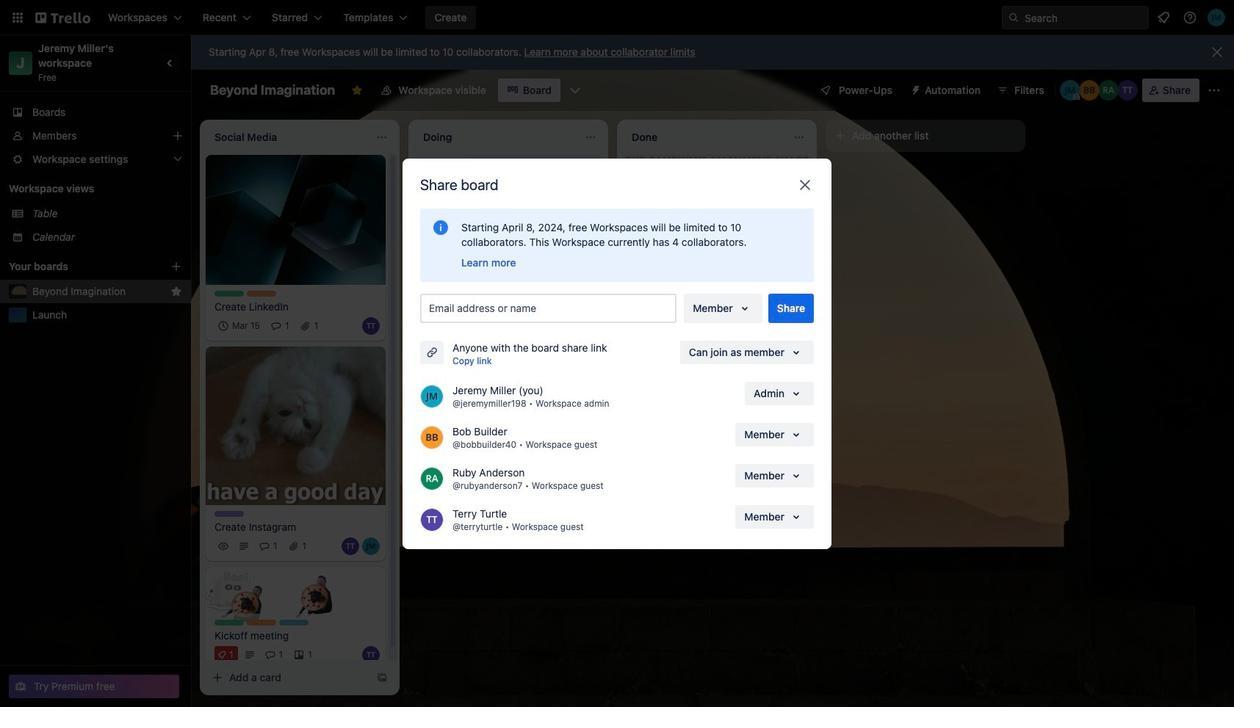 Task type: vqa. For each thing, say whether or not it's contained in the screenshot.
Ruby Anderson (rubyanderson7) icon to the top
yes



Task type: describe. For each thing, give the bounding box(es) containing it.
Email address or name text field
[[429, 298, 674, 318]]

open information menu image
[[1183, 10, 1197, 25]]

primary element
[[0, 0, 1234, 35]]

sm image
[[904, 79, 925, 99]]

1 vertical spatial ruby anderson (rubyanderson7) image
[[579, 344, 597, 361]]

add board image
[[170, 261, 182, 273]]

star or unstar board image
[[351, 84, 363, 96]]

1 vertical spatial create from template… image
[[376, 672, 388, 684]]

1 vertical spatial jeremy miller (jeremymiller198) image
[[420, 385, 444, 408]]

color: bold red, title: "thoughts" element
[[423, 379, 453, 385]]

bob builder (bobbuilder40) image
[[420, 426, 444, 449]]

color: green, title: none image
[[215, 291, 244, 297]]

0 notifications image
[[1155, 9, 1172, 26]]

0 vertical spatial create from template… image
[[793, 398, 805, 409]]

your boards with 2 items element
[[9, 258, 148, 275]]

create from template… image
[[585, 442, 597, 454]]

color: purple, title: none image
[[215, 511, 244, 517]]

bob builder (bobbuilder40) image
[[1079, 80, 1100, 101]]



Task type: locate. For each thing, give the bounding box(es) containing it.
color: sky, title: "sparkling" element
[[279, 620, 309, 626]]

1 horizontal spatial jeremy miller (jeremymiller198) image
[[420, 385, 444, 408]]

2 horizontal spatial jeremy miller (jeremymiller198) image
[[558, 344, 576, 361]]

color: orange, title: none image right color: green, title: none icon
[[247, 620, 276, 626]]

1 color: orange, title: none image from the top
[[247, 291, 276, 297]]

1 vertical spatial jeremy miller (jeremymiller198) image
[[1060, 80, 1080, 101]]

jeremy miller (jeremymiller198) image inside the primary element
[[1208, 9, 1225, 26]]

1 horizontal spatial ruby anderson (rubyanderson7) image
[[579, 344, 597, 361]]

jeremy miller (jeremymiller198) image
[[558, 344, 576, 361], [420, 385, 444, 408], [362, 538, 380, 555]]

0 vertical spatial jeremy miller (jeremymiller198) image
[[558, 344, 576, 361]]

1 horizontal spatial create from template… image
[[793, 398, 805, 409]]

0 vertical spatial ruby anderson (rubyanderson7) image
[[1098, 80, 1119, 101]]

show menu image
[[1207, 83, 1222, 98]]

0 horizontal spatial terry turtle (terryturtle) image
[[342, 538, 359, 555]]

0 vertical spatial color: orange, title: none image
[[247, 291, 276, 297]]

0 horizontal spatial jeremy miller (jeremymiller198) image
[[1060, 80, 1080, 101]]

1 vertical spatial color: orange, title: none image
[[247, 620, 276, 626]]

color: orange, title: none image for color: green, title: none image
[[247, 291, 276, 297]]

2 vertical spatial jeremy miller (jeremymiller198) image
[[362, 538, 380, 555]]

terry turtle (terryturtle) image
[[1117, 80, 1138, 101], [342, 538, 359, 555]]

create from template… image
[[793, 398, 805, 409], [376, 672, 388, 684]]

None checkbox
[[470, 302, 547, 320], [215, 317, 265, 335], [470, 302, 547, 320], [215, 317, 265, 335]]

Search field
[[1020, 7, 1148, 29]]

1 horizontal spatial jeremy miller (jeremymiller198) image
[[1208, 9, 1225, 26]]

color: green, title: none image
[[215, 620, 244, 626]]

color: orange, title: none image for color: green, title: none icon
[[247, 620, 276, 626]]

2 vertical spatial ruby anderson (rubyanderson7) image
[[420, 467, 444, 490]]

Board name text field
[[203, 79, 343, 102]]

1 vertical spatial terry turtle (terryturtle) image
[[342, 538, 359, 555]]

1 horizontal spatial terry turtle (terryturtle) image
[[1117, 80, 1138, 101]]

customize views image
[[568, 83, 582, 98]]

color: orange, title: none image right color: green, title: none image
[[247, 291, 276, 297]]

0 horizontal spatial jeremy miller (jeremymiller198) image
[[362, 538, 380, 555]]

2 color: orange, title: none image from the top
[[247, 620, 276, 626]]

0 horizontal spatial ruby anderson (rubyanderson7) image
[[420, 467, 444, 490]]

0 vertical spatial terry turtle (terryturtle) image
[[1117, 80, 1138, 101]]

0 horizontal spatial create from template… image
[[376, 672, 388, 684]]

back to home image
[[35, 6, 90, 29]]

ruby anderson (rubyanderson7) image
[[1098, 80, 1119, 101], [579, 344, 597, 361], [420, 467, 444, 490]]

terry turtle (terryturtle) image
[[362, 317, 380, 335], [538, 344, 555, 361], [420, 508, 444, 532], [362, 647, 380, 664]]

color: orange, title: none image
[[247, 291, 276, 297], [247, 620, 276, 626]]

search image
[[1008, 12, 1020, 24]]

starred icon image
[[170, 286, 182, 298]]

2 horizontal spatial ruby anderson (rubyanderson7) image
[[1098, 80, 1119, 101]]

close image
[[796, 176, 814, 194]]

jeremy miller (jeremymiller198) image
[[1208, 9, 1225, 26], [1060, 80, 1080, 101]]

0 vertical spatial jeremy miller (jeremymiller198) image
[[1208, 9, 1225, 26]]



